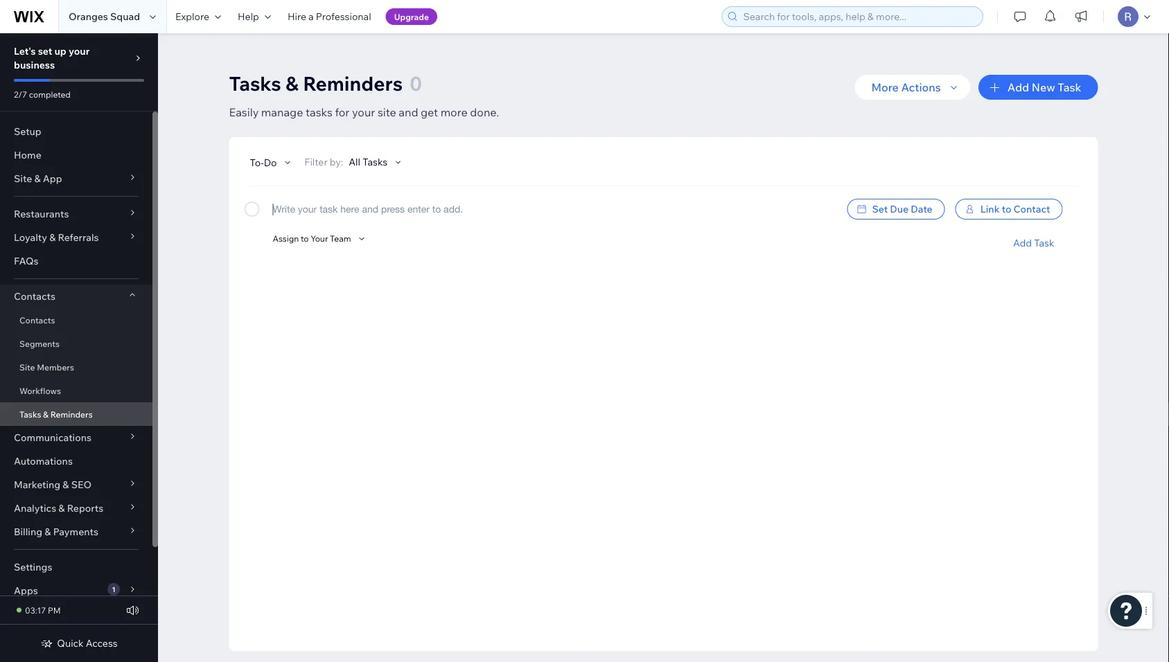 Task type: describe. For each thing, give the bounding box(es) containing it.
your inside let's set up your business
[[69, 45, 90, 57]]

a
[[308, 10, 314, 23]]

due
[[890, 203, 909, 215]]

upgrade
[[394, 11, 429, 22]]

analytics
[[14, 502, 56, 515]]

site members
[[19, 362, 74, 372]]

add for add task
[[1013, 237, 1032, 249]]

and
[[399, 105, 418, 119]]

set
[[872, 203, 888, 215]]

done.
[[470, 105, 499, 119]]

actions
[[901, 80, 941, 94]]

tasks & reminders link
[[0, 403, 152, 426]]

loyalty & referrals button
[[0, 226, 152, 249]]

all
[[349, 156, 360, 168]]

oranges squad
[[69, 10, 140, 23]]

quick access button
[[40, 638, 118, 650]]

easily manage tasks for your site and get more done.
[[229, 105, 499, 119]]

add task button
[[1013, 237, 1054, 249]]

site & app button
[[0, 167, 152, 191]]

workflows link
[[0, 379, 152, 403]]

site for site members
[[19, 362, 35, 372]]

site for site & app
[[14, 173, 32, 185]]

assign to your team
[[273, 233, 351, 244]]

apps
[[14, 585, 38, 597]]

seo
[[71, 479, 92, 491]]

access
[[86, 638, 118, 650]]

assign
[[273, 233, 299, 244]]

more actions
[[871, 80, 941, 94]]

quick access
[[57, 638, 118, 650]]

& for marketing & seo
[[63, 479, 69, 491]]

more actions button
[[855, 75, 970, 100]]

faqs
[[14, 255, 38, 267]]

hire a professional link
[[279, 0, 380, 33]]

03:17
[[25, 605, 46, 616]]

let's set up your business
[[14, 45, 90, 71]]

help button
[[229, 0, 279, 33]]

site members link
[[0, 356, 152, 379]]

members
[[37, 362, 74, 372]]

filter by:
[[304, 156, 343, 168]]

more
[[441, 105, 468, 119]]

setup
[[14, 125, 41, 138]]

link to contact button
[[955, 199, 1063, 220]]

billing & payments button
[[0, 520, 152, 544]]

1 horizontal spatial your
[[352, 105, 375, 119]]

get
[[421, 105, 438, 119]]

date
[[911, 203, 933, 215]]

professional
[[316, 10, 371, 23]]

do
[[264, 156, 277, 168]]

set due date button
[[847, 199, 945, 220]]

filter
[[304, 156, 328, 168]]

loyalty & referrals
[[14, 231, 99, 244]]

loyalty
[[14, 231, 47, 244]]

settings link
[[0, 556, 152, 579]]

Write your task here and press enter to add. text field
[[273, 199, 837, 235]]

reminders for tasks & reminders 0
[[303, 71, 403, 95]]

upgrade button
[[386, 8, 437, 25]]

& for tasks & reminders 0
[[286, 71, 299, 95]]

app
[[43, 173, 62, 185]]

link
[[980, 203, 1000, 215]]

squad
[[110, 10, 140, 23]]

analytics & reports
[[14, 502, 103, 515]]

billing
[[14, 526, 42, 538]]

tasks for tasks & reminders 0
[[229, 71, 281, 95]]

communications button
[[0, 426, 152, 450]]

set
[[38, 45, 52, 57]]

& for analytics & reports
[[58, 502, 65, 515]]

explore
[[175, 10, 209, 23]]

to-do button
[[250, 156, 293, 169]]

automations
[[14, 455, 73, 467]]

manage
[[261, 105, 303, 119]]

payments
[[53, 526, 98, 538]]

set due date
[[872, 203, 933, 215]]

contacts for contacts dropdown button on the left top of page
[[14, 290, 55, 303]]



Task type: locate. For each thing, give the bounding box(es) containing it.
add
[[1008, 80, 1029, 94], [1013, 237, 1032, 249]]

2/7
[[14, 89, 27, 99]]

add left new
[[1008, 80, 1029, 94]]

segments
[[19, 339, 60, 349]]

contacts link
[[0, 308, 152, 332]]

to-do
[[250, 156, 277, 168]]

1 vertical spatial reminders
[[50, 409, 93, 420]]

help
[[238, 10, 259, 23]]

task down "contact"
[[1034, 237, 1054, 249]]

to for assign
[[301, 233, 309, 244]]

quick
[[57, 638, 84, 650]]

0 horizontal spatial to
[[301, 233, 309, 244]]

more
[[871, 80, 899, 94]]

0 vertical spatial add
[[1008, 80, 1029, 94]]

sidebar element
[[0, 33, 158, 663]]

hire a professional
[[288, 10, 371, 23]]

0 vertical spatial to
[[1002, 203, 1011, 215]]

0 horizontal spatial tasks
[[19, 409, 41, 420]]

0 vertical spatial tasks
[[229, 71, 281, 95]]

tasks & reminders
[[19, 409, 93, 420]]

& inside dropdown button
[[45, 526, 51, 538]]

home
[[14, 149, 41, 161]]

your right up
[[69, 45, 90, 57]]

tasks inside button
[[363, 156, 387, 168]]

0 horizontal spatial your
[[69, 45, 90, 57]]

pm
[[48, 605, 61, 616]]

site
[[14, 173, 32, 185], [19, 362, 35, 372]]

your
[[69, 45, 90, 57], [352, 105, 375, 119]]

& inside popup button
[[63, 479, 69, 491]]

referrals
[[58, 231, 99, 244]]

1 horizontal spatial task
[[1058, 80, 1081, 94]]

& right loyalty
[[49, 231, 56, 244]]

add new task button
[[978, 75, 1098, 100]]

Search for tools, apps, help & more... field
[[739, 7, 979, 26]]

to-
[[250, 156, 264, 168]]

1 horizontal spatial to
[[1002, 203, 1011, 215]]

segments link
[[0, 332, 152, 356]]

for
[[335, 105, 350, 119]]

03:17 pm
[[25, 605, 61, 616]]

reminders for tasks & reminders
[[50, 409, 93, 420]]

oranges
[[69, 10, 108, 23]]

contacts inside contacts dropdown button
[[14, 290, 55, 303]]

1 vertical spatial site
[[19, 362, 35, 372]]

settings
[[14, 561, 52, 573]]

1 vertical spatial task
[[1034, 237, 1054, 249]]

add new task
[[1008, 80, 1081, 94]]

to for link
[[1002, 203, 1011, 215]]

2/7 completed
[[14, 89, 71, 99]]

add down link to contact
[[1013, 237, 1032, 249]]

setup link
[[0, 120, 152, 143]]

0 vertical spatial contacts
[[14, 290, 55, 303]]

to left your
[[301, 233, 309, 244]]

site inside popup button
[[14, 173, 32, 185]]

& down workflows at the bottom left
[[43, 409, 49, 420]]

reminders inside sidebar element
[[50, 409, 93, 420]]

add task
[[1013, 237, 1054, 249]]

0 horizontal spatial task
[[1034, 237, 1054, 249]]

tasks for tasks & reminders
[[19, 409, 41, 420]]

to inside button
[[301, 233, 309, 244]]

team
[[330, 233, 351, 244]]

marketing & seo button
[[0, 473, 152, 497]]

marketing
[[14, 479, 60, 491]]

0 vertical spatial site
[[14, 173, 32, 185]]

marketing & seo
[[14, 479, 92, 491]]

reminders up communications popup button
[[50, 409, 93, 420]]

1 horizontal spatial reminders
[[303, 71, 403, 95]]

contact
[[1014, 203, 1050, 215]]

& for tasks & reminders
[[43, 409, 49, 420]]

& for loyalty & referrals
[[49, 231, 56, 244]]

contacts for the contacts link
[[19, 315, 55, 325]]

0 vertical spatial your
[[69, 45, 90, 57]]

easily
[[229, 105, 259, 119]]

your
[[311, 233, 328, 244]]

tasks down workflows at the bottom left
[[19, 409, 41, 420]]

1 vertical spatial add
[[1013, 237, 1032, 249]]

& left app
[[34, 173, 41, 185]]

& for site & app
[[34, 173, 41, 185]]

restaurants
[[14, 208, 69, 220]]

reports
[[67, 502, 103, 515]]

1
[[112, 585, 115, 594]]

site
[[378, 105, 396, 119]]

tasks
[[306, 105, 332, 119]]

0 vertical spatial task
[[1058, 80, 1081, 94]]

completed
[[29, 89, 71, 99]]

contacts button
[[0, 285, 152, 308]]

task
[[1058, 80, 1081, 94], [1034, 237, 1054, 249]]

add for add new task
[[1008, 80, 1029, 94]]

new
[[1032, 80, 1055, 94]]

1 horizontal spatial tasks
[[229, 71, 281, 95]]

1 vertical spatial your
[[352, 105, 375, 119]]

reminders up for
[[303, 71, 403, 95]]

0 horizontal spatial reminders
[[50, 409, 93, 420]]

let's
[[14, 45, 36, 57]]

tasks inside sidebar element
[[19, 409, 41, 420]]

tasks right all
[[363, 156, 387, 168]]

& for billing & payments
[[45, 526, 51, 538]]

1 vertical spatial to
[[301, 233, 309, 244]]

& inside "popup button"
[[49, 231, 56, 244]]

& up manage
[[286, 71, 299, 95]]

2 horizontal spatial tasks
[[363, 156, 387, 168]]

contacts
[[14, 290, 55, 303], [19, 315, 55, 325]]

site down 'home'
[[14, 173, 32, 185]]

&
[[286, 71, 299, 95], [34, 173, 41, 185], [49, 231, 56, 244], [43, 409, 49, 420], [63, 479, 69, 491], [58, 502, 65, 515], [45, 526, 51, 538]]

workflows
[[19, 386, 61, 396]]

tasks & reminders 0
[[229, 71, 422, 95]]

communications
[[14, 432, 92, 444]]

to inside button
[[1002, 203, 1011, 215]]

reminders
[[303, 71, 403, 95], [50, 409, 93, 420]]

& inside popup button
[[34, 173, 41, 185]]

contacts up segments
[[19, 315, 55, 325]]

tasks up easily
[[229, 71, 281, 95]]

2 vertical spatial tasks
[[19, 409, 41, 420]]

billing & payments
[[14, 526, 98, 538]]

faqs link
[[0, 249, 152, 273]]

up
[[54, 45, 66, 57]]

0 vertical spatial reminders
[[303, 71, 403, 95]]

& left reports
[[58, 502, 65, 515]]

automations link
[[0, 450, 152, 473]]

site down segments
[[19, 362, 35, 372]]

restaurants button
[[0, 202, 152, 226]]

link to contact
[[980, 203, 1050, 215]]

assign to your team button
[[273, 232, 368, 245]]

to right link
[[1002, 203, 1011, 215]]

all tasks
[[349, 156, 387, 168]]

to
[[1002, 203, 1011, 215], [301, 233, 309, 244]]

business
[[14, 59, 55, 71]]

& left seo
[[63, 479, 69, 491]]

1 vertical spatial contacts
[[19, 315, 55, 325]]

contacts down 'faqs'
[[14, 290, 55, 303]]

1 vertical spatial tasks
[[363, 156, 387, 168]]

hire
[[288, 10, 306, 23]]

& right billing
[[45, 526, 51, 538]]

your right for
[[352, 105, 375, 119]]

task right new
[[1058, 80, 1081, 94]]

site & app
[[14, 173, 62, 185]]

& inside dropdown button
[[58, 502, 65, 515]]



Task type: vqa. For each thing, say whether or not it's contained in the screenshot.
LET'S SET UP YOUR BUSINESS
yes



